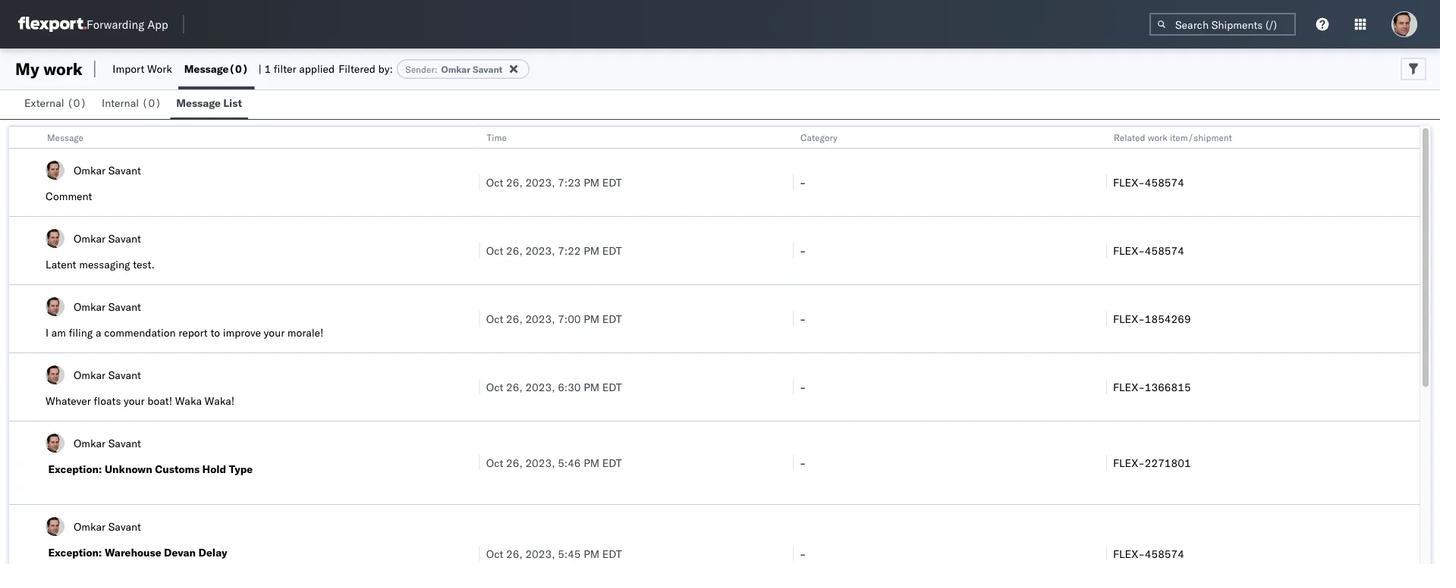 Task type: vqa. For each thing, say whether or not it's contained in the screenshot.
third the - from the bottom of the page
yes



Task type: locate. For each thing, give the bounding box(es) containing it.
delay
[[199, 547, 227, 560]]

2 vertical spatial 458574
[[1145, 548, 1185, 561]]

1 26, from the top
[[506, 176, 523, 189]]

2 2023, from the top
[[526, 244, 555, 257]]

2 458574 from the top
[[1145, 244, 1185, 257]]

pm right the 7:00
[[584, 312, 600, 326]]

7:22
[[558, 244, 581, 257]]

4 26, from the top
[[506, 381, 523, 394]]

devan
[[164, 547, 196, 560]]

1 vertical spatial 458574
[[1145, 244, 1185, 257]]

4 resize handle column header from the left
[[1402, 127, 1420, 565]]

oct 26, 2023, 7:00 pm edt
[[486, 312, 622, 326]]

| 1 filter applied filtered by:
[[258, 62, 393, 76]]

oct left the 7:00
[[486, 312, 504, 326]]

pm for 7:22
[[584, 244, 600, 257]]

omkar for customs
[[74, 437, 106, 450]]

6 flex- from the top
[[1114, 548, 1145, 561]]

oct down time
[[486, 176, 504, 189]]

flex-
[[1114, 176, 1145, 189], [1114, 244, 1145, 257], [1114, 312, 1145, 326], [1114, 381, 1145, 394], [1114, 457, 1145, 470], [1114, 548, 1145, 561]]

edt right '6:30'
[[603, 381, 622, 394]]

pm for 7:23
[[584, 176, 600, 189]]

omkar savant up "comment"
[[74, 164, 141, 177]]

edt right the 7:00
[[603, 312, 622, 326]]

2023, for 5:46
[[526, 457, 555, 470]]

5 flex- from the top
[[1114, 457, 1145, 470]]

edt for oct 26, 2023, 5:46 pm edt
[[603, 457, 622, 470]]

edt right 7:22
[[603, 244, 622, 257]]

savant for your
[[108, 369, 141, 382]]

customs
[[155, 463, 200, 476]]

6 oct from the top
[[486, 548, 504, 561]]

exception: warehouse devan delay
[[48, 547, 227, 560]]

omkar savant for unknown
[[74, 437, 141, 450]]

sender
[[406, 63, 435, 75]]

resize handle column header
[[461, 127, 480, 565], [775, 127, 793, 565], [1089, 127, 1107, 565], [1402, 127, 1420, 565]]

26, left 5:46
[[506, 457, 523, 470]]

2023, for 6:30
[[526, 381, 555, 394]]

1 omkar savant from the top
[[74, 164, 141, 177]]

1 edt from the top
[[603, 176, 622, 189]]

message
[[184, 62, 229, 76], [176, 96, 221, 110], [47, 132, 83, 143]]

1 pm from the top
[[584, 176, 600, 189]]

oct for oct 26, 2023, 7:23 pm edt
[[486, 176, 504, 189]]

applied
[[299, 62, 335, 76]]

pm for 7:00
[[584, 312, 600, 326]]

2023, left 7:22
[[526, 244, 555, 257]]

message (0)
[[184, 62, 249, 76]]

26, for oct 26, 2023, 7:22 pm edt
[[506, 244, 523, 257]]

2 flex- from the top
[[1114, 244, 1145, 257]]

4 - from the top
[[800, 381, 807, 394]]

omkar for test.
[[74, 232, 106, 245]]

flex- for oct 26, 2023, 5:45 pm edt
[[1114, 548, 1145, 561]]

omkar up the latent messaging test.
[[74, 232, 106, 245]]

1 vertical spatial message
[[176, 96, 221, 110]]

458574
[[1145, 176, 1185, 189], [1145, 244, 1185, 257], [1145, 548, 1185, 561]]

2023, left 7:23
[[526, 176, 555, 189]]

flex- 458574 for oct 26, 2023, 7:23 pm edt
[[1114, 176, 1185, 189]]

your
[[264, 326, 285, 340], [124, 395, 145, 408]]

2 horizontal spatial (0)
[[229, 62, 249, 76]]

|
[[258, 62, 262, 76]]

-
[[800, 176, 807, 189], [800, 244, 807, 257], [800, 312, 807, 326], [800, 381, 807, 394], [800, 457, 807, 470], [800, 548, 807, 561]]

4 oct from the top
[[486, 381, 504, 394]]

edt right 7:23
[[603, 176, 622, 189]]

type
[[229, 463, 253, 476]]

26, left 5:45
[[506, 548, 523, 561]]

- for oct 26, 2023, 7:23 pm edt
[[800, 176, 807, 189]]

savant up unknown
[[108, 437, 141, 450]]

4 pm from the top
[[584, 381, 600, 394]]

2023, left 5:45
[[526, 548, 555, 561]]

2 edt from the top
[[603, 244, 622, 257]]

oct left 5:45
[[486, 548, 504, 561]]

3 flex- from the top
[[1114, 312, 1145, 326]]

3 edt from the top
[[603, 312, 622, 326]]

0 vertical spatial your
[[264, 326, 285, 340]]

(0) for message (0)
[[229, 62, 249, 76]]

2 - from the top
[[800, 244, 807, 257]]

0 horizontal spatial your
[[124, 395, 145, 408]]

(0) right internal
[[142, 96, 162, 110]]

pm for 6:30
[[584, 381, 600, 394]]

hold
[[202, 463, 226, 476]]

2023, for 7:22
[[526, 244, 555, 257]]

2023, left '6:30'
[[526, 381, 555, 394]]

5 oct from the top
[[486, 457, 504, 470]]

2 pm from the top
[[584, 244, 600, 257]]

oct 26, 2023, 5:46 pm edt
[[486, 457, 622, 470]]

flex- for oct 26, 2023, 7:23 pm edt
[[1114, 176, 1145, 189]]

resize handle column header for time
[[775, 127, 793, 565]]

pm right 7:23
[[584, 176, 600, 189]]

26, left the 7:00
[[506, 312, 523, 326]]

by:
[[378, 62, 393, 76]]

(0) left |
[[229, 62, 249, 76]]

Search Shipments (/) text field
[[1150, 13, 1297, 36]]

1 oct from the top
[[486, 176, 504, 189]]

work up external (0)
[[43, 58, 83, 79]]

edt
[[603, 176, 622, 189], [603, 244, 622, 257], [603, 312, 622, 326], [603, 381, 622, 394], [603, 457, 622, 470], [603, 548, 622, 561]]

3 flex- 458574 from the top
[[1114, 548, 1185, 561]]

5 edt from the top
[[603, 457, 622, 470]]

0 vertical spatial exception:
[[48, 463, 102, 476]]

omkar savant for messaging
[[74, 232, 141, 245]]

savant
[[473, 63, 503, 75], [108, 164, 141, 177], [108, 232, 141, 245], [108, 300, 141, 314], [108, 369, 141, 382], [108, 437, 141, 450], [108, 520, 141, 534]]

2 oct from the top
[[486, 244, 504, 257]]

edt right 5:46
[[603, 457, 622, 470]]

external (0) button
[[18, 90, 96, 119]]

omkar savant up warehouse on the bottom of page
[[74, 520, 141, 534]]

savant up 'whatever floats your boat! waka waka!'
[[108, 369, 141, 382]]

item/shipment
[[1171, 132, 1233, 143]]

1 horizontal spatial (0)
[[142, 96, 162, 110]]

oct left '6:30'
[[486, 381, 504, 394]]

- for oct 26, 2023, 5:45 pm edt
[[800, 548, 807, 561]]

- for oct 26, 2023, 6:30 pm edt
[[800, 381, 807, 394]]

my
[[15, 58, 39, 79]]

2023, left 5:46
[[526, 457, 555, 470]]

1 flex- from the top
[[1114, 176, 1145, 189]]

pm
[[584, 176, 600, 189], [584, 244, 600, 257], [584, 312, 600, 326], [584, 381, 600, 394], [584, 457, 600, 470], [584, 548, 600, 561]]

pm right 5:46
[[584, 457, 600, 470]]

flexport. image
[[18, 17, 87, 32]]

4 omkar savant from the top
[[74, 369, 141, 382]]

6:30
[[558, 381, 581, 394]]

edt for oct 26, 2023, 6:30 pm edt
[[603, 381, 622, 394]]

6 omkar savant from the top
[[74, 520, 141, 534]]

flex- 458574 for oct 26, 2023, 5:45 pm edt
[[1114, 548, 1185, 561]]

0 vertical spatial 458574
[[1145, 176, 1185, 189]]

26, left 7:22
[[506, 244, 523, 257]]

1854269
[[1145, 312, 1192, 326]]

omkar savant up messaging
[[74, 232, 141, 245]]

6 edt from the top
[[603, 548, 622, 561]]

2 omkar savant from the top
[[74, 232, 141, 245]]

message inside button
[[176, 96, 221, 110]]

1 458574 from the top
[[1145, 176, 1185, 189]]

exception: left warehouse on the bottom of page
[[48, 547, 102, 560]]

app
[[147, 17, 168, 32]]

3 458574 from the top
[[1145, 548, 1185, 561]]

flex- for oct 26, 2023, 6:30 pm edt
[[1114, 381, 1145, 394]]

your left boat!
[[124, 395, 145, 408]]

message left list
[[176, 96, 221, 110]]

3 pm from the top
[[584, 312, 600, 326]]

a
[[96, 326, 101, 340]]

omkar down floats
[[74, 437, 106, 450]]

2023,
[[526, 176, 555, 189], [526, 244, 555, 257], [526, 312, 555, 326], [526, 381, 555, 394], [526, 457, 555, 470], [526, 548, 555, 561]]

omkar up the "filing"
[[74, 300, 106, 314]]

latent messaging test.
[[46, 258, 155, 271]]

3 oct from the top
[[486, 312, 504, 326]]

6 - from the top
[[800, 548, 807, 561]]

0 horizontal spatial work
[[43, 58, 83, 79]]

exception:
[[48, 463, 102, 476], [48, 547, 102, 560]]

pm right 7:22
[[584, 244, 600, 257]]

oct for oct 26, 2023, 6:30 pm edt
[[486, 381, 504, 394]]

5 26, from the top
[[506, 457, 523, 470]]

omkar savant
[[74, 164, 141, 177], [74, 232, 141, 245], [74, 300, 141, 314], [74, 369, 141, 382], [74, 437, 141, 450], [74, 520, 141, 534]]

import
[[113, 62, 144, 76]]

26, down time
[[506, 176, 523, 189]]

i am filing a commendation report to improve your morale!
[[46, 326, 324, 340]]

oct left 5:46
[[486, 457, 504, 470]]

oct
[[486, 176, 504, 189], [486, 244, 504, 257], [486, 312, 504, 326], [486, 381, 504, 394], [486, 457, 504, 470], [486, 548, 504, 561]]

edt right 5:45
[[603, 548, 622, 561]]

26, left '6:30'
[[506, 381, 523, 394]]

sender : omkar savant
[[406, 63, 503, 75]]

exception: left unknown
[[48, 463, 102, 476]]

(0) right 'external'
[[67, 96, 87, 110]]

savant up warehouse on the bottom of page
[[108, 520, 141, 534]]

oct for oct 26, 2023, 5:45 pm edt
[[486, 548, 504, 561]]

message down external (0) button
[[47, 132, 83, 143]]

oct left 7:22
[[486, 244, 504, 257]]

1 exception: from the top
[[48, 463, 102, 476]]

4 flex- from the top
[[1114, 381, 1145, 394]]

5:46
[[558, 457, 581, 470]]

2 flex- 458574 from the top
[[1114, 244, 1185, 257]]

1 flex- 458574 from the top
[[1114, 176, 1185, 189]]

1 - from the top
[[800, 176, 807, 189]]

(0)
[[229, 62, 249, 76], [67, 96, 87, 110], [142, 96, 162, 110]]

6 pm from the top
[[584, 548, 600, 561]]

5 2023, from the top
[[526, 457, 555, 470]]

omkar savant up unknown
[[74, 437, 141, 450]]

pm right '6:30'
[[584, 381, 600, 394]]

omkar up "comment"
[[74, 164, 106, 177]]

omkar
[[441, 63, 471, 75], [74, 164, 106, 177], [74, 232, 106, 245], [74, 300, 106, 314], [74, 369, 106, 382], [74, 437, 106, 450], [74, 520, 106, 534]]

your left morale!
[[264, 326, 285, 340]]

:
[[435, 63, 438, 75]]

flex- 1854269
[[1114, 312, 1192, 326]]

2 resize handle column header from the left
[[775, 127, 793, 565]]

5 - from the top
[[800, 457, 807, 470]]

2 exception: from the top
[[48, 547, 102, 560]]

1 vertical spatial exception:
[[48, 547, 102, 560]]

3 26, from the top
[[506, 312, 523, 326]]

latent
[[46, 258, 76, 271]]

internal (0)
[[102, 96, 162, 110]]

2023, left the 7:00
[[526, 312, 555, 326]]

omkar up warehouse on the bottom of page
[[74, 520, 106, 534]]

2 vertical spatial flex- 458574
[[1114, 548, 1185, 561]]

3 - from the top
[[800, 312, 807, 326]]

omkar savant up a
[[74, 300, 141, 314]]

0 horizontal spatial (0)
[[67, 96, 87, 110]]

pm right 5:45
[[584, 548, 600, 561]]

savant right :
[[473, 63, 503, 75]]

flex- 458574
[[1114, 176, 1185, 189], [1114, 244, 1185, 257], [1114, 548, 1185, 561]]

2 26, from the top
[[506, 244, 523, 257]]

5 omkar savant from the top
[[74, 437, 141, 450]]

3 resize handle column header from the left
[[1089, 127, 1107, 565]]

report
[[179, 326, 208, 340]]

0 vertical spatial message
[[184, 62, 229, 76]]

omkar up floats
[[74, 369, 106, 382]]

filtered
[[339, 62, 376, 76]]

i
[[46, 326, 49, 340]]

work right related
[[1148, 132, 1168, 143]]

1 horizontal spatial work
[[1148, 132, 1168, 143]]

26, for oct 26, 2023, 5:45 pm edt
[[506, 548, 523, 561]]

26,
[[506, 176, 523, 189], [506, 244, 523, 257], [506, 312, 523, 326], [506, 381, 523, 394], [506, 457, 523, 470], [506, 548, 523, 561]]

2023, for 7:00
[[526, 312, 555, 326]]

3 omkar savant from the top
[[74, 300, 141, 314]]

savant for customs
[[108, 437, 141, 450]]

unknown
[[105, 463, 152, 476]]

0 vertical spatial flex- 458574
[[1114, 176, 1185, 189]]

1 vertical spatial flex- 458574
[[1114, 244, 1185, 257]]

2 vertical spatial message
[[47, 132, 83, 143]]

5 pm from the top
[[584, 457, 600, 470]]

message for list
[[176, 96, 221, 110]]

4 2023, from the top
[[526, 381, 555, 394]]

time
[[487, 132, 507, 143]]

savant for filing
[[108, 300, 141, 314]]

savant up test.
[[108, 232, 141, 245]]

3 2023, from the top
[[526, 312, 555, 326]]

whatever
[[46, 395, 91, 408]]

omkar savant for floats
[[74, 369, 141, 382]]

message up the message list
[[184, 62, 229, 76]]

1 vertical spatial work
[[1148, 132, 1168, 143]]

1 2023, from the top
[[526, 176, 555, 189]]

1 vertical spatial your
[[124, 395, 145, 408]]

6 2023, from the top
[[526, 548, 555, 561]]

4 edt from the top
[[603, 381, 622, 394]]

external
[[24, 96, 64, 110]]

1 resize handle column header from the left
[[461, 127, 480, 565]]

2023, for 7:23
[[526, 176, 555, 189]]

savant up commendation
[[108, 300, 141, 314]]

flex- for oct 26, 2023, 7:00 pm edt
[[1114, 312, 1145, 326]]

work
[[43, 58, 83, 79], [1148, 132, 1168, 143]]

- for oct 26, 2023, 7:22 pm edt
[[800, 244, 807, 257]]

warehouse
[[105, 547, 161, 560]]

6 26, from the top
[[506, 548, 523, 561]]

omkar savant up floats
[[74, 369, 141, 382]]

flex- 1366815
[[1114, 381, 1192, 394]]

oct 26, 2023, 6:30 pm edt
[[486, 381, 622, 394]]

0 vertical spatial work
[[43, 58, 83, 79]]

my work
[[15, 58, 83, 79]]

edt for oct 26, 2023, 7:22 pm edt
[[603, 244, 622, 257]]

savant for test.
[[108, 232, 141, 245]]



Task type: describe. For each thing, give the bounding box(es) containing it.
import work button
[[107, 49, 178, 90]]

flex- 458574 for oct 26, 2023, 7:22 pm edt
[[1114, 244, 1185, 257]]

flex- for oct 26, 2023, 7:22 pm edt
[[1114, 244, 1145, 257]]

1366815
[[1145, 381, 1192, 394]]

to
[[211, 326, 220, 340]]

work for related
[[1148, 132, 1168, 143]]

savant down internal (0) button
[[108, 164, 141, 177]]

2271801
[[1145, 457, 1192, 470]]

related work item/shipment
[[1114, 132, 1233, 143]]

test.
[[133, 258, 155, 271]]

flex- 2271801
[[1114, 457, 1192, 470]]

26, for oct 26, 2023, 7:23 pm edt
[[506, 176, 523, 189]]

internal
[[102, 96, 139, 110]]

exception: unknown customs hold type
[[48, 463, 253, 476]]

forwarding app
[[87, 17, 168, 32]]

am
[[51, 326, 66, 340]]

oct 26, 2023, 7:23 pm edt
[[486, 176, 622, 189]]

omkar savant for am
[[74, 300, 141, 314]]

2023, for 5:45
[[526, 548, 555, 561]]

work for my
[[43, 58, 83, 79]]

external (0)
[[24, 96, 87, 110]]

- for oct 26, 2023, 7:00 pm edt
[[800, 312, 807, 326]]

exception: for exception: warehouse devan delay
[[48, 547, 102, 560]]

filing
[[69, 326, 93, 340]]

1
[[265, 62, 271, 76]]

1 horizontal spatial your
[[264, 326, 285, 340]]

whatever floats your boat! waka waka!
[[46, 395, 235, 408]]

oct 26, 2023, 7:22 pm edt
[[486, 244, 622, 257]]

category
[[801, 132, 838, 143]]

filter
[[274, 62, 297, 76]]

26, for oct 26, 2023, 7:00 pm edt
[[506, 312, 523, 326]]

(0) for external (0)
[[67, 96, 87, 110]]

458574 for oct 26, 2023, 7:23 pm edt
[[1145, 176, 1185, 189]]

work
[[147, 62, 172, 76]]

omkar for devan
[[74, 520, 106, 534]]

oct for oct 26, 2023, 7:00 pm edt
[[486, 312, 504, 326]]

exception: for exception: unknown customs hold type
[[48, 463, 102, 476]]

pm for 5:45
[[584, 548, 600, 561]]

resize handle column header for message
[[461, 127, 480, 565]]

related
[[1114, 132, 1146, 143]]

resize handle column header for category
[[1089, 127, 1107, 565]]

resize handle column header for related work item/shipment
[[1402, 127, 1420, 565]]

7:23
[[558, 176, 581, 189]]

5:45
[[558, 548, 581, 561]]

message list
[[176, 96, 242, 110]]

morale!
[[288, 326, 324, 340]]

flex- for oct 26, 2023, 5:46 pm edt
[[1114, 457, 1145, 470]]

import work
[[113, 62, 172, 76]]

458574 for oct 26, 2023, 7:22 pm edt
[[1145, 244, 1185, 257]]

list
[[223, 96, 242, 110]]

pm for 5:46
[[584, 457, 600, 470]]

(0) for internal (0)
[[142, 96, 162, 110]]

message list button
[[170, 90, 248, 119]]

boat!
[[147, 395, 172, 408]]

omkar savant for warehouse
[[74, 520, 141, 534]]

458574 for oct 26, 2023, 5:45 pm edt
[[1145, 548, 1185, 561]]

messaging
[[79, 258, 130, 271]]

commendation
[[104, 326, 176, 340]]

waka!
[[205, 395, 235, 408]]

edt for oct 26, 2023, 5:45 pm edt
[[603, 548, 622, 561]]

message for (0)
[[184, 62, 229, 76]]

oct for oct 26, 2023, 5:46 pm edt
[[486, 457, 504, 470]]

- for oct 26, 2023, 5:46 pm edt
[[800, 457, 807, 470]]

edt for oct 26, 2023, 7:00 pm edt
[[603, 312, 622, 326]]

edt for oct 26, 2023, 7:23 pm edt
[[603, 176, 622, 189]]

forwarding app link
[[18, 17, 168, 32]]

7:00
[[558, 312, 581, 326]]

omkar right :
[[441, 63, 471, 75]]

floats
[[94, 395, 121, 408]]

waka
[[175, 395, 202, 408]]

26, for oct 26, 2023, 6:30 pm edt
[[506, 381, 523, 394]]

internal (0) button
[[96, 90, 170, 119]]

forwarding
[[87, 17, 144, 32]]

savant for devan
[[108, 520, 141, 534]]

oct for oct 26, 2023, 7:22 pm edt
[[486, 244, 504, 257]]

improve
[[223, 326, 261, 340]]

26, for oct 26, 2023, 5:46 pm edt
[[506, 457, 523, 470]]

omkar for your
[[74, 369, 106, 382]]

oct 26, 2023, 5:45 pm edt
[[486, 548, 622, 561]]

comment
[[46, 190, 92, 203]]

omkar for filing
[[74, 300, 106, 314]]



